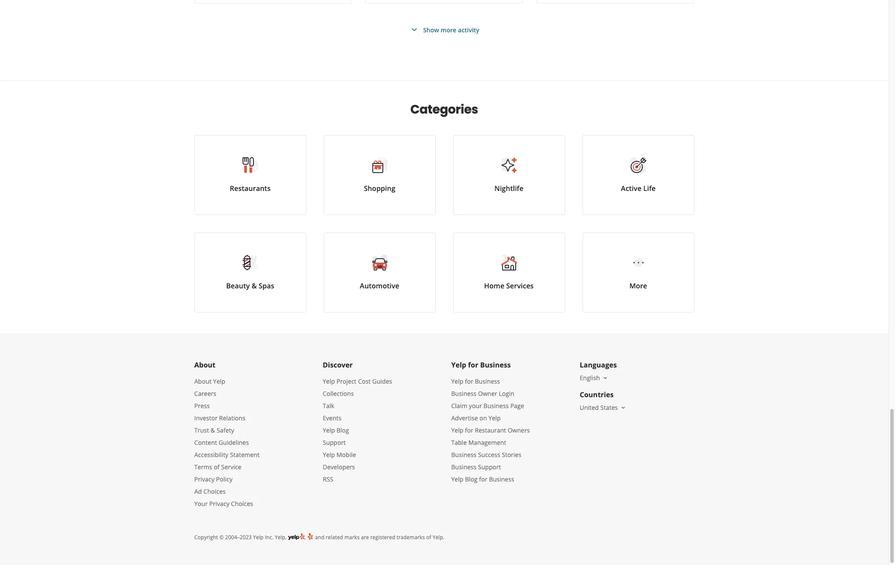Task type: locate. For each thing, give the bounding box(es) containing it.
1 vertical spatial of
[[427, 534, 431, 541]]

1 horizontal spatial choices
[[231, 500, 253, 508]]

yelp inside about yelp careers press investor relations trust & safety content guidelines accessibility statement terms of service privacy policy ad choices your privacy choices
[[213, 377, 225, 386]]

about up about yelp 'link'
[[194, 360, 216, 370]]

yelp up yelp for business link
[[452, 360, 467, 370]]

0 vertical spatial of
[[214, 463, 220, 471]]

advertise
[[452, 414, 478, 423]]

active life
[[621, 184, 656, 193]]

yelp mobile link
[[323, 451, 356, 459]]

©
[[220, 534, 224, 541]]

yelp for business
[[452, 360, 511, 370]]

are
[[361, 534, 369, 541]]

business down the stories
[[489, 475, 515, 484]]

for down advertise
[[465, 426, 474, 435]]

blog
[[337, 426, 349, 435], [465, 475, 478, 484]]

business up yelp for business link
[[481, 360, 511, 370]]

more link
[[583, 233, 695, 313]]

show more activity button
[[409, 24, 480, 35]]

yelp down events link
[[323, 426, 335, 435]]

24 chevron down v2 image
[[409, 24, 420, 35]]

relations
[[219, 414, 246, 423]]

0 vertical spatial &
[[252, 281, 257, 291]]

of left yelp.
[[427, 534, 431, 541]]

explore recent activity section section
[[187, 0, 702, 80]]

trademarks
[[397, 534, 425, 541]]

of
[[214, 463, 220, 471], [427, 534, 431, 541]]

1 about from the top
[[194, 360, 216, 370]]

0 vertical spatial privacy
[[194, 475, 215, 484]]

services
[[507, 281, 534, 291]]

activity
[[458, 26, 480, 34]]

nightlife link
[[453, 135, 565, 215]]

collections
[[323, 390, 354, 398]]

business up claim
[[452, 390, 477, 398]]

automotive
[[360, 281, 400, 291]]

support inside yelp project cost guides collections talk events yelp blog support yelp mobile developers rss
[[323, 439, 346, 447]]

about up careers link
[[194, 377, 212, 386]]

1 vertical spatial support
[[478, 463, 501, 471]]

business
[[481, 360, 511, 370], [475, 377, 500, 386], [452, 390, 477, 398], [484, 402, 509, 410], [452, 451, 477, 459], [452, 463, 477, 471], [489, 475, 515, 484]]

0 vertical spatial support
[[323, 439, 346, 447]]

on
[[480, 414, 487, 423]]

support down yelp blog link
[[323, 439, 346, 447]]

for up yelp for business link
[[468, 360, 479, 370]]

support link
[[323, 439, 346, 447]]

project
[[337, 377, 357, 386]]

active life link
[[583, 135, 695, 215]]

business down owner
[[484, 402, 509, 410]]

privacy down ad choices link
[[209, 500, 230, 508]]

category navigation section navigation
[[186, 81, 704, 334]]

advertise on yelp link
[[452, 414, 501, 423]]

0 horizontal spatial choices
[[204, 488, 226, 496]]

success
[[478, 451, 501, 459]]

,
[[305, 534, 307, 541]]

privacy down terms
[[194, 475, 215, 484]]

yelp project cost guides link
[[323, 377, 392, 386]]

business up owner
[[475, 377, 500, 386]]

show
[[423, 26, 439, 34]]

& left the spas
[[252, 281, 257, 291]]

accessibility
[[194, 451, 229, 459]]

developers link
[[323, 463, 355, 471]]

restaurants link
[[194, 135, 306, 215]]

0 horizontal spatial support
[[323, 439, 346, 447]]

1 vertical spatial privacy
[[209, 500, 230, 508]]

blog up support link
[[337, 426, 349, 435]]

trust
[[194, 426, 209, 435]]

2 about from the top
[[194, 377, 212, 386]]

1 horizontal spatial support
[[478, 463, 501, 471]]

yelp up careers link
[[213, 377, 225, 386]]

copyright
[[194, 534, 218, 541]]

choices down privacy policy link
[[204, 488, 226, 496]]

table
[[452, 439, 467, 447]]

discover
[[323, 360, 353, 370]]

collections link
[[323, 390, 354, 398]]

16 chevron down v2 image
[[602, 375, 609, 382]]

show more activity
[[423, 26, 480, 34]]

yelp up "collections" link
[[323, 377, 335, 386]]

for
[[468, 360, 479, 370], [465, 377, 474, 386], [465, 426, 474, 435], [479, 475, 488, 484]]

your
[[469, 402, 482, 410]]

registered
[[371, 534, 396, 541]]

blog inside yelp for business business owner login claim your business page advertise on yelp yelp for restaurant owners table management business success stories business support yelp blog for business
[[465, 475, 478, 484]]

business support link
[[452, 463, 501, 471]]

1 vertical spatial about
[[194, 377, 212, 386]]

more
[[441, 26, 457, 34]]

developers
[[323, 463, 355, 471]]

1 vertical spatial &
[[211, 426, 215, 435]]

yelp down business support link
[[452, 475, 464, 484]]

0 vertical spatial about
[[194, 360, 216, 370]]

accessibility statement link
[[194, 451, 260, 459]]

yelp right on
[[489, 414, 501, 423]]

1 horizontal spatial blog
[[465, 475, 478, 484]]

service
[[221, 463, 242, 471]]

support
[[323, 439, 346, 447], [478, 463, 501, 471]]

1 horizontal spatial of
[[427, 534, 431, 541]]

0 horizontal spatial &
[[211, 426, 215, 435]]

0 horizontal spatial of
[[214, 463, 220, 471]]

terms of service link
[[194, 463, 242, 471]]

beauty & spas
[[226, 281, 274, 291]]

of up privacy policy link
[[214, 463, 220, 471]]

your
[[194, 500, 208, 508]]

1 vertical spatial blog
[[465, 475, 478, 484]]

mobile
[[337, 451, 356, 459]]

1 horizontal spatial &
[[252, 281, 257, 291]]

blog down business support link
[[465, 475, 478, 484]]

marks
[[345, 534, 360, 541]]

inc.
[[265, 534, 274, 541]]

guidelines
[[219, 439, 249, 447]]

about inside about yelp careers press investor relations trust & safety content guidelines accessibility statement terms of service privacy policy ad choices your privacy choices
[[194, 377, 212, 386]]

support down success
[[478, 463, 501, 471]]

terms
[[194, 463, 212, 471]]

0 vertical spatial blog
[[337, 426, 349, 435]]

& right trust at the left of page
[[211, 426, 215, 435]]

united states
[[580, 404, 618, 412]]

yelp down support link
[[323, 451, 335, 459]]

languages
[[580, 360, 617, 370]]

yelp blog for business link
[[452, 475, 515, 484]]

owners
[[508, 426, 530, 435]]

shopping link
[[324, 135, 436, 215]]

choices down policy
[[231, 500, 253, 508]]

0 horizontal spatial blog
[[337, 426, 349, 435]]

table management link
[[452, 439, 507, 447]]



Task type: vqa. For each thing, say whether or not it's contained in the screenshot.
Mobile
yes



Task type: describe. For each thing, give the bounding box(es) containing it.
management
[[469, 439, 507, 447]]

content
[[194, 439, 217, 447]]

beauty
[[226, 281, 250, 291]]

english button
[[580, 374, 609, 382]]

login
[[499, 390, 515, 398]]

& inside category navigation section navigation
[[252, 281, 257, 291]]

about yelp careers press investor relations trust & safety content guidelines accessibility statement terms of service privacy policy ad choices your privacy choices
[[194, 377, 260, 508]]

events link
[[323, 414, 342, 423]]

categories
[[411, 101, 478, 118]]

automotive link
[[324, 233, 436, 313]]

ad choices link
[[194, 488, 226, 496]]

for up business owner login link
[[465, 377, 474, 386]]

life
[[644, 184, 656, 193]]

claim your business page link
[[452, 402, 525, 410]]

privacy policy link
[[194, 475, 233, 484]]

your privacy choices link
[[194, 500, 253, 508]]

nightlife
[[495, 184, 524, 193]]

yelp left inc.
[[253, 534, 264, 541]]

16 chevron down v2 image
[[620, 404, 627, 411]]

about for about yelp careers press investor relations trust & safety content guidelines accessibility statement terms of service privacy policy ad choices your privacy choices
[[194, 377, 212, 386]]

business down table
[[452, 451, 477, 459]]

yelp up table
[[452, 426, 464, 435]]

guides
[[373, 377, 392, 386]]

beauty & spas link
[[194, 233, 306, 313]]

yelp for business business owner login claim your business page advertise on yelp yelp for restaurant owners table management business success stories business support yelp blog for business
[[452, 377, 530, 484]]

investor relations link
[[194, 414, 246, 423]]

safety
[[217, 426, 234, 435]]

business up yelp blog for business "link"
[[452, 463, 477, 471]]

restaurants
[[230, 184, 271, 193]]

of inside about yelp careers press investor relations trust & safety content guidelines accessibility statement terms of service privacy policy ad choices your privacy choices
[[214, 463, 220, 471]]

active
[[621, 184, 642, 193]]

events
[[323, 414, 342, 423]]

states
[[601, 404, 618, 412]]

content guidelines link
[[194, 439, 249, 447]]

1 vertical spatial choices
[[231, 500, 253, 508]]

trust & safety link
[[194, 426, 234, 435]]

support inside yelp for business business owner login claim your business page advertise on yelp yelp for restaurant owners table management business success stories business support yelp blog for business
[[478, 463, 501, 471]]

business success stories link
[[452, 451, 522, 459]]

careers link
[[194, 390, 216, 398]]

yelp.
[[433, 534, 445, 541]]

press
[[194, 402, 210, 410]]

claim
[[452, 402, 468, 410]]

0 vertical spatial choices
[[204, 488, 226, 496]]

investor
[[194, 414, 218, 423]]

yelp for restaurant owners link
[[452, 426, 530, 435]]

policy
[[216, 475, 233, 484]]

yelp project cost guides collections talk events yelp blog support yelp mobile developers rss
[[323, 377, 392, 484]]

rss link
[[323, 475, 334, 484]]

more
[[630, 281, 648, 291]]

home
[[485, 281, 505, 291]]

and related marks are registered trademarks of yelp.
[[314, 534, 445, 541]]

home services
[[485, 281, 534, 291]]

restaurant
[[475, 426, 507, 435]]

talk link
[[323, 402, 335, 410]]

related
[[326, 534, 343, 541]]

page
[[511, 402, 525, 410]]

united states button
[[580, 404, 627, 412]]

ad
[[194, 488, 202, 496]]

talk
[[323, 402, 335, 410]]

business owner login link
[[452, 390, 515, 398]]

yelp logo image
[[288, 533, 305, 541]]

blog inside yelp project cost guides collections talk events yelp blog support yelp mobile developers rss
[[337, 426, 349, 435]]

spas
[[259, 281, 274, 291]]

english
[[580, 374, 600, 382]]

about for about
[[194, 360, 216, 370]]

united
[[580, 404, 599, 412]]

about yelp link
[[194, 377, 225, 386]]

home services link
[[453, 233, 565, 313]]

yelp blog link
[[323, 426, 349, 435]]

for down business support link
[[479, 475, 488, 484]]

and
[[315, 534, 325, 541]]

rss
[[323, 475, 334, 484]]

countries
[[580, 390, 614, 400]]

& inside about yelp careers press investor relations trust & safety content guidelines accessibility statement terms of service privacy policy ad choices your privacy choices
[[211, 426, 215, 435]]

yelp for business link
[[452, 377, 500, 386]]

owner
[[478, 390, 498, 398]]

yelp burst image
[[307, 533, 314, 541]]

shopping
[[364, 184, 396, 193]]

careers
[[194, 390, 216, 398]]

copyright © 2004–2023 yelp inc. yelp,
[[194, 534, 287, 541]]

cost
[[358, 377, 371, 386]]

yelp,
[[275, 534, 287, 541]]

yelp up claim
[[452, 377, 464, 386]]



